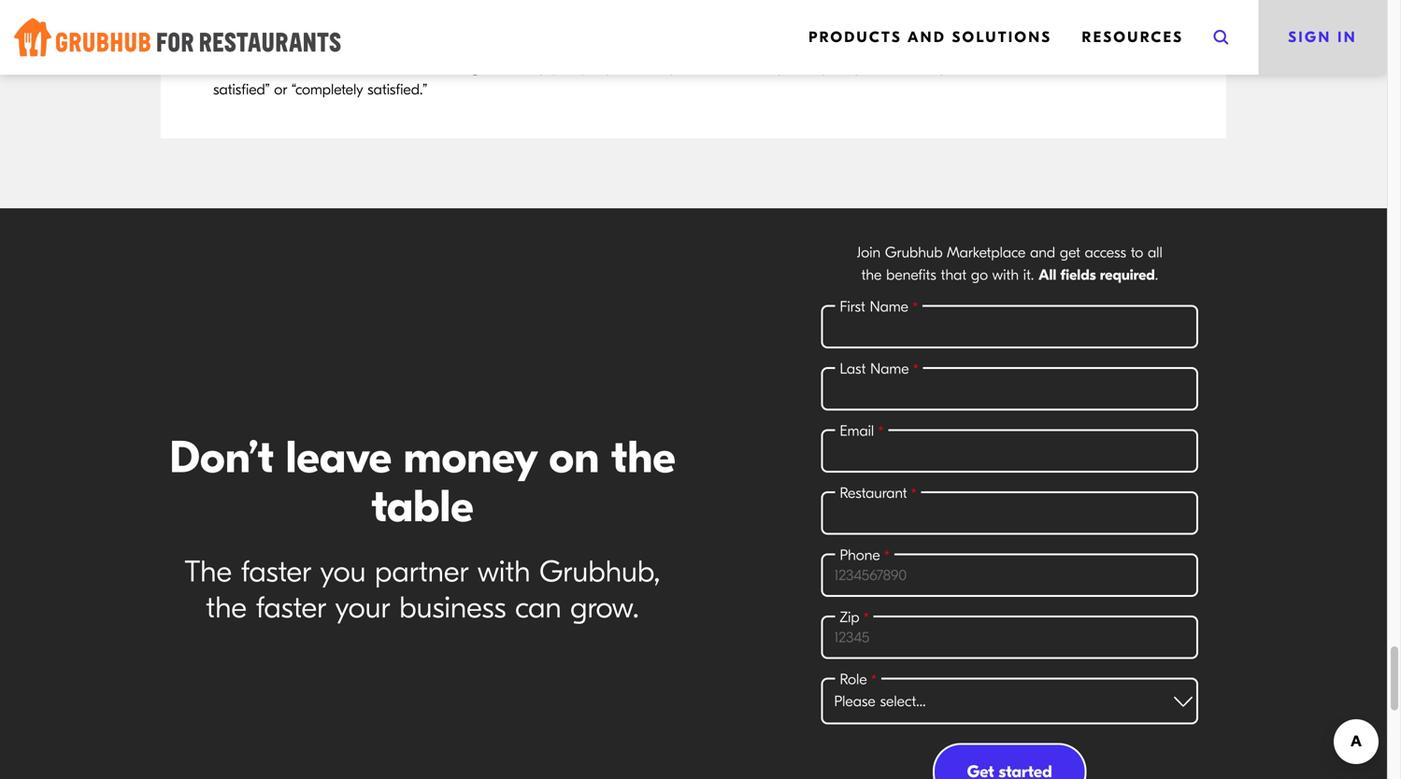 Task type: vqa. For each thing, say whether or not it's contained in the screenshot.
ability
no



Task type: locate. For each thing, give the bounding box(es) containing it.
of down products and solutions
[[905, 58, 918, 76]]

"completely
[[292, 81, 363, 98]]

of inside the * source: technomic, inc. "restaurant insights" survey (2019) in partnership with grubhub (n = 97). proportion of respondents who selected "somewhat satisfied" or "completely satisfied."
[[905, 58, 918, 76]]

in inside menu bar
[[1338, 29, 1357, 46]]

0 horizontal spatial and
[[908, 29, 946, 46]]

and up all
[[1030, 244, 1056, 261]]

in right sign
[[1338, 29, 1357, 46]]

faster
[[241, 555, 312, 590], [256, 591, 327, 626]]

2 horizontal spatial with
[[993, 266, 1019, 284]]

grubhub for restaurants homepage image
[[14, 18, 341, 57]]

benefits
[[886, 266, 937, 284]]

grow.
[[570, 591, 639, 626]]

.
[[1155, 266, 1158, 284]]

get
[[1060, 244, 1081, 261]]

in
[[1338, 29, 1357, 46], [591, 58, 602, 76]]

2 horizontal spatial grubhub
[[885, 244, 943, 261]]

"restaurant
[[374, 58, 446, 76]]

in right (2019) at the left top
[[591, 58, 602, 76]]

and inside menu bar
[[908, 29, 946, 46]]

with up can
[[478, 555, 530, 590]]

1 horizontal spatial grubhub
[[714, 58, 772, 76]]

1 vertical spatial with
[[993, 266, 1019, 284]]

join grubhub marketplace and get access to all the benefits that go with it.
[[857, 244, 1163, 284]]

2 vertical spatial the
[[206, 591, 247, 626]]

0 horizontal spatial in
[[591, 58, 602, 76]]

menu bar
[[794, 0, 1387, 75]]

who
[[1004, 58, 1032, 76]]

1 horizontal spatial the
[[611, 432, 676, 484]]

1 horizontal spatial with
[[683, 58, 709, 76]]

proportion
[[834, 58, 901, 76]]

0 vertical spatial and
[[908, 29, 946, 46]]

that inside join grubhub marketplace and get access to all the benefits that go with it.
[[941, 266, 967, 284]]

grubhub left (n
[[714, 58, 772, 76]]

2 horizontal spatial the
[[861, 266, 882, 284]]

0 horizontal spatial that
[[517, 20, 543, 38]]

business
[[399, 591, 506, 626]]

1 vertical spatial grubhub
[[714, 58, 772, 76]]

grubhub up (2019) at the left top
[[547, 20, 605, 38]]

go
[[971, 266, 988, 284]]

the inside join grubhub marketplace and get access to all the benefits that go with it.
[[861, 266, 882, 284]]

1 vertical spatial the
[[611, 432, 676, 484]]

=
[[795, 58, 804, 76]]

0 vertical spatial with
[[683, 58, 709, 76]]

0 vertical spatial grubhub
[[547, 20, 605, 38]]

on
[[549, 432, 599, 484]]

faster down the you
[[256, 591, 327, 626]]

of right 80%
[[299, 20, 312, 38]]

table
[[371, 482, 474, 533]]

insights"
[[450, 58, 502, 76]]

leave
[[286, 432, 392, 484]]

the inside the faster you partner with grubhub, the faster your business can grow.
[[206, 591, 247, 626]]

0 vertical spatial that
[[517, 20, 543, 38]]

the down the
[[206, 591, 247, 626]]

with inside join grubhub marketplace and get access to all the benefits that go with it.
[[993, 266, 1019, 284]]

in inside the * source: technomic, inc. "restaurant insights" survey (2019) in partnership with grubhub (n = 97). proportion of respondents who selected "somewhat satisfied" or "completely satisfied."
[[591, 58, 602, 76]]

money
[[404, 432, 537, 484]]

or
[[274, 81, 287, 98]]

0 horizontal spatial the
[[206, 591, 247, 626]]

grubhub up the benefits at the top
[[885, 244, 943, 261]]

access
[[1085, 244, 1126, 261]]

the down join
[[861, 266, 882, 284]]

satisfied"
[[213, 81, 270, 98]]

(2019)
[[551, 58, 586, 76]]

of
[[299, 20, 312, 38], [905, 58, 918, 76]]

you
[[320, 555, 366, 590]]

that
[[517, 20, 543, 38], [941, 266, 967, 284]]

that right agree
[[517, 20, 543, 38]]

0 horizontal spatial grubhub
[[547, 20, 605, 38]]

source:
[[224, 58, 269, 76]]

that inside 'tab list'
[[517, 20, 543, 38]]

sign in
[[1289, 29, 1357, 46]]

restaurants
[[401, 20, 471, 38]]

with
[[683, 58, 709, 76], [993, 266, 1019, 284], [478, 555, 530, 590]]

97).
[[808, 58, 830, 76]]

2 vertical spatial grubhub
[[885, 244, 943, 261]]

1 vertical spatial faster
[[256, 591, 327, 626]]

1 vertical spatial in
[[591, 58, 602, 76]]

0 vertical spatial the
[[861, 266, 882, 284]]

can
[[515, 591, 561, 626]]

0 horizontal spatial with
[[478, 555, 530, 590]]

that left go
[[941, 266, 967, 284]]

1 horizontal spatial of
[[905, 58, 918, 76]]

and
[[908, 29, 946, 46], [1030, 244, 1056, 261]]

all
[[1148, 244, 1163, 261]]

faster left the you
[[241, 555, 312, 590]]

the
[[861, 266, 882, 284], [611, 432, 676, 484], [206, 591, 247, 626]]

the inside don't leave money on the table
[[611, 432, 676, 484]]

sign
[[1289, 29, 1332, 46]]

1 vertical spatial that
[[941, 266, 967, 284]]

don't
[[169, 432, 274, 484]]

customer
[[672, 20, 730, 38]]

tab list
[[161, 0, 1227, 138]]

sign in link
[[1289, 29, 1357, 46]]

agree
[[475, 20, 512, 38]]

1 horizontal spatial and
[[1030, 244, 1056, 261]]

1 vertical spatial and
[[1030, 244, 1056, 261]]

2 vertical spatial with
[[478, 555, 530, 590]]

and up the respondents
[[908, 29, 946, 46]]

with inside the faster you partner with grubhub, the faster your business can grow.
[[478, 555, 530, 590]]

1 horizontal spatial in
[[1338, 29, 1357, 46]]

satisfied."
[[368, 81, 427, 98]]

solutions
[[952, 29, 1052, 46]]

with left it.
[[993, 266, 1019, 284]]

0 horizontal spatial of
[[299, 20, 312, 38]]

survey
[[507, 58, 546, 76]]

fields
[[1061, 266, 1096, 284]]

tab panel
[[161, 0, 1227, 138]]

1 vertical spatial of
[[905, 58, 918, 76]]

the right 'on'
[[611, 432, 676, 484]]

over
[[232, 20, 263, 38]]

1 horizontal spatial that
[[941, 266, 967, 284]]

grubhub
[[547, 20, 605, 38], [714, 58, 772, 76], [885, 244, 943, 261]]

0 vertical spatial in
[[1338, 29, 1357, 46]]

with down 'customer'
[[683, 58, 709, 76]]



Task type: describe. For each thing, give the bounding box(es) containing it.
increases
[[609, 20, 668, 38]]

*
[[213, 58, 219, 76]]

all fields required .
[[1039, 266, 1158, 284]]

respondents
[[922, 58, 1000, 76]]

the faster you partner with grubhub, the faster your business can grow.
[[185, 555, 660, 626]]

your
[[335, 591, 390, 626]]

products
[[809, 29, 902, 46]]

it.
[[1023, 266, 1034, 284]]

search get-stage.grubhub.com image
[[1214, 30, 1229, 45]]

the
[[185, 555, 232, 590]]

tab panel containing over 80% of independent restaurants agree that grubhub increases customer frequency.*
[[161, 0, 1227, 138]]

frequency.*
[[735, 20, 806, 38]]

and inside join grubhub marketplace and get access to all the benefits that go with it.
[[1030, 244, 1056, 261]]

to
[[1131, 244, 1144, 261]]

products and solutions link
[[809, 7, 1052, 68]]

grubhub,
[[539, 555, 660, 590]]

partner
[[375, 555, 469, 590]]

technomic,
[[273, 58, 344, 76]]

products and solutions
[[809, 29, 1052, 46]]

grubhub inside the * source: technomic, inc. "restaurant insights" survey (2019) in partnership with grubhub (n = 97). proportion of respondents who selected "somewhat satisfied" or "completely satisfied."
[[714, 58, 772, 76]]

"somewhat
[[1093, 58, 1162, 76]]

required
[[1100, 266, 1155, 284]]

(n
[[776, 58, 791, 76]]

0 vertical spatial of
[[299, 20, 312, 38]]

don't leave money on the table
[[169, 432, 676, 533]]

resources
[[1082, 29, 1184, 46]]

partnership
[[606, 58, 679, 76]]

grubhub inside join grubhub marketplace and get access to all the benefits that go with it.
[[885, 244, 943, 261]]

with inside the * source: technomic, inc. "restaurant insights" survey (2019) in partnership with grubhub (n = 97). proportion of respondents who selected "somewhat satisfied" or "completely satisfied."
[[683, 58, 709, 76]]

* source: technomic, inc. "restaurant insights" survey (2019) in partnership with grubhub (n = 97). proportion of respondents who selected "somewhat satisfied" or "completely satisfied."
[[213, 58, 1162, 98]]

over 80% of independent restaurants agree that grubhub increases customer frequency.*
[[232, 20, 806, 38]]

inc.
[[348, 58, 370, 76]]

join
[[857, 244, 881, 261]]

0 vertical spatial faster
[[241, 555, 312, 590]]

80%
[[267, 20, 295, 38]]

independent
[[316, 20, 397, 38]]

all
[[1039, 266, 1057, 284]]

menu bar containing products and solutions
[[794, 0, 1387, 75]]

tab list containing over 80% of independent restaurants agree that grubhub increases customer frequency.*
[[161, 0, 1227, 138]]

resources link
[[1082, 7, 1184, 68]]

selected
[[1036, 58, 1088, 76]]

marketplace
[[947, 244, 1026, 261]]



